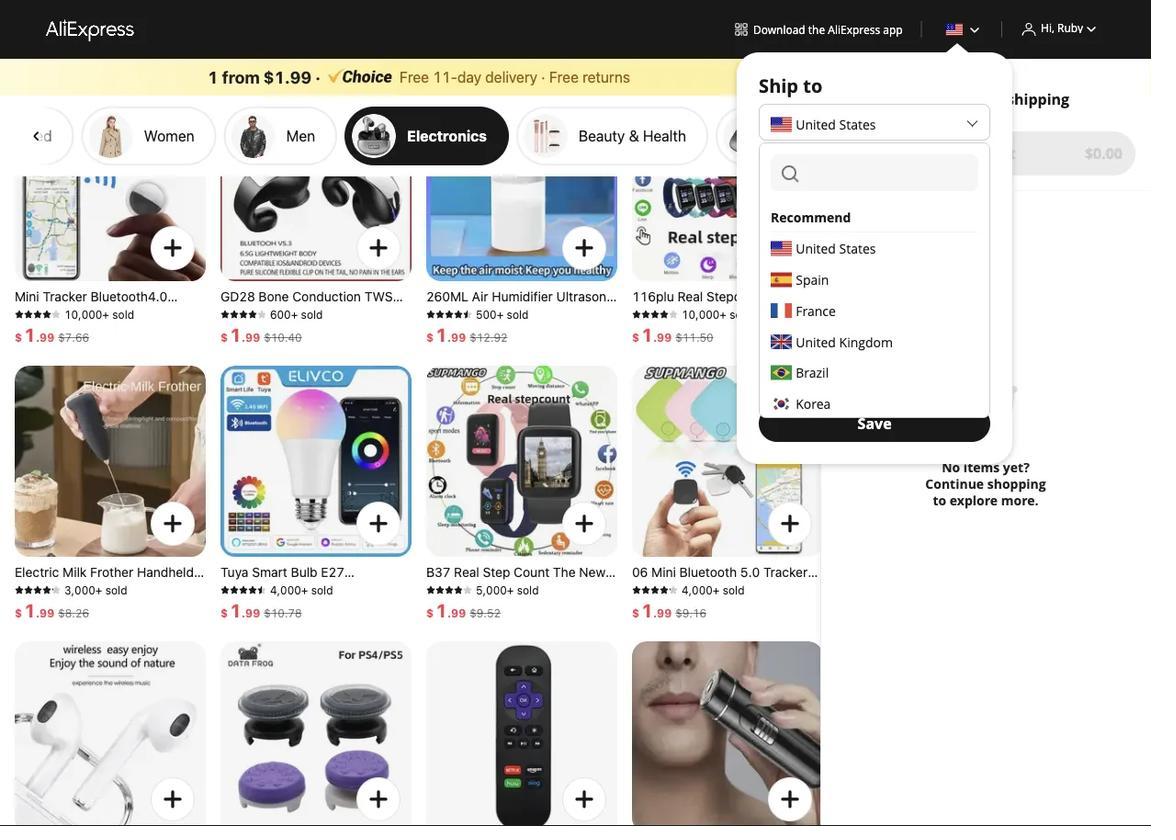 Task type: vqa. For each thing, say whether or not it's contained in the screenshot.


Task type: locate. For each thing, give the bounding box(es) containing it.
1 vertical spatial finder
[[632, 614, 670, 630]]

1 horizontal spatial portable
[[426, 322, 476, 337]]

$ for tuya smart bulb e27 wifi/bluetooth dimmable led light bulb rgbcw 100-240v smart life app control support alexa google home
[[221, 607, 228, 619]]

1 office from the top
[[863, 30, 903, 47]]

. inside the $ 1 . 9 9 $10.78
[[242, 607, 245, 619]]

1 vertical spatial real
[[454, 565, 480, 580]]

states up 0
[[840, 116, 876, 133]]

office right 0
[[863, 127, 903, 144]]

pet right "round"
[[770, 581, 790, 596]]

$ down antilost
[[632, 607, 640, 619]]

1 vertical spatial united states
[[796, 240, 876, 258]]

frother
[[90, 565, 133, 580]]

2 horizontal spatial men
[[632, 339, 658, 354]]

tracker inside 06 mini bluetooth 5.0 tracker antilost device round pet kids bag wallet tracking smart finder locator
[[764, 565, 808, 580]]

$ inside $ 1 . 9 9 $9.16
[[632, 607, 640, 619]]

1 vertical spatial to
[[933, 492, 947, 509]]

mini inside mini tracker bluetooth4.0 smart locator smart anti lost device locator mobile keys pet kids finder for apple
[[15, 289, 39, 304]]

sold up mobile
[[112, 308, 134, 321]]

men
[[286, 127, 315, 144], [632, 339, 658, 354], [591, 581, 617, 596]]

 right "download" on the right top of the page
[[812, 30, 829, 47]]

tracker right 5.0
[[764, 565, 808, 580]]

for
[[949, 89, 970, 109], [566, 339, 582, 354]]

0 vertical spatial tracker
[[43, 289, 87, 304]]

wallet
[[659, 598, 695, 613]]

1 vertical spatial 
[[812, 127, 829, 144]]

. inside $ 1 . 9 9 $12.92
[[447, 331, 451, 344]]

humidifier
[[492, 289, 553, 304]]

sold for humidifier
[[507, 308, 529, 321]]

smart up alexa
[[221, 614, 256, 630]]

and up phone
[[426, 598, 450, 613]]

locator down wallet
[[673, 614, 718, 630]]

1 vertical spatial locator
[[59, 322, 104, 337]]

0 horizontal spatial 10,000+
[[64, 308, 109, 321]]

1 vertical spatial states
[[840, 240, 876, 258]]

2 vertical spatial and
[[426, 598, 450, 613]]

$ for 116plu real stepcount smart watch multi function step connected smart watch for men and women suitable for and android
[[632, 331, 640, 344]]

united
[[796, 116, 836, 133], [796, 240, 836, 258], [796, 333, 836, 351]]

1 horizontal spatial 4,000+ sold
[[682, 584, 745, 596]]

1 down 260ml
[[436, 323, 447, 345]]

·
[[315, 67, 321, 87], [542, 68, 546, 86]]

bluetooth down conduction
[[299, 306, 357, 321]]

1 for tuya smart bulb e27 wifi/bluetooth dimmable led light bulb rgbcw 100-240v smart life app control support alexa google home
[[230, 599, 242, 621]]

sold for step
[[517, 584, 539, 596]]

mini inside "electric milk frother handheld mixer coffee foamer egg beater cappuccino stirrer mini portable blenders home kitchen whisk tool"
[[172, 598, 197, 613]]

shipping
[[1007, 89, 1070, 109]]

b37 real step count the new rechargeable smart watch men and women fitness watch phone connection is fully compati
[[426, 565, 617, 646]]

united up spain
[[796, 240, 836, 258]]

mini inside 260ml air humidifier ultrasonic mini aromatherapy diffuser portable sprayer usb essential oil atomizer led lamp for home car
[[426, 306, 451, 321]]

1 horizontal spatial real
[[678, 289, 703, 304]]

$ right mic
[[426, 331, 434, 344]]

mini up antilost
[[652, 565, 676, 580]]

led inside the tuya smart bulb e27 wifi/bluetooth dimmable led light bulb rgbcw 100-240v smart life app control support alexa google home
[[374, 581, 398, 596]]

260ml
[[426, 289, 469, 304]]

sold up fitness
[[517, 584, 539, 596]]

. inside $ 1 . 9 9 $9.52
[[447, 607, 451, 619]]

$ down 116plu
[[632, 331, 640, 344]]

1 up the noise
[[230, 323, 242, 345]]

$ for 260ml air humidifier ultrasonic mini aromatherapy diffuser portable sprayer usb essential oil atomizer led lamp for home car
[[426, 331, 434, 344]]

finder down bag
[[632, 614, 670, 630]]

$ inside $ 1 . 9 9 $12.92
[[426, 331, 434, 344]]

1 for electric milk frother handheld mixer coffee foamer egg beater cappuccino stirrer mini portable blenders home kitchen whisk tool
[[24, 599, 36, 621]]

10,000+ sold down the stepcount
[[682, 308, 752, 321]]

1 10,000+ sold from the left
[[64, 308, 134, 321]]

0 horizontal spatial led
[[374, 581, 398, 596]]

1 down mixer
[[24, 599, 36, 621]]

. up compati
[[447, 607, 451, 619]]

1 4,000+ from the left
[[270, 584, 308, 596]]

2 vertical spatial men
[[591, 581, 617, 596]]

0 horizontal spatial 4,000+ sold
[[270, 584, 333, 596]]

alabama
[[771, 159, 824, 176]]

1 4,000+ sold from the left
[[270, 584, 333, 596]]

1 for b37 real step count the new rechargeable smart watch men and women fitness watch phone connection is fully compati
[[436, 599, 447, 621]]

smart inside the "b37 real step count the new rechargeable smart watch men and women fitness watch phone connection is fully compati"
[[511, 581, 547, 596]]

for left free
[[949, 89, 970, 109]]

2 office from the top
[[863, 127, 903, 144]]

oil
[[426, 339, 442, 354]]

anti
[[141, 306, 165, 321]]

pet inside 06 mini bluetooth 5.0 tracker antilost device round pet kids bag wallet tracking smart finder locator
[[770, 581, 790, 596]]

1 vertical spatial for
[[566, 339, 582, 354]]

support
[[359, 614, 407, 630]]

e27
[[321, 565, 345, 580]]

1 computer from the top
[[778, 30, 845, 47]]

1 horizontal spatial led
[[502, 339, 526, 354]]

10,000+ sold up mobile
[[64, 308, 134, 321]]

. inside $ 1 . 9 9 $10.40
[[242, 331, 245, 344]]

3,000+ sold
[[64, 584, 127, 596]]

$ for b37 real step count the new rechargeable smart watch men and women fitness watch phone connection is fully compati
[[426, 607, 434, 619]]

1 up alexa
[[230, 599, 242, 621]]

united up 'alabama'
[[796, 116, 836, 133]]

1 vertical spatial tracker
[[764, 565, 808, 580]]

headset
[[301, 339, 351, 354]]

1 vertical spatial united
[[796, 240, 836, 258]]

light
[[221, 598, 250, 613]]

and left android
[[632, 355, 656, 370]]

apple
[[108, 339, 142, 354]]

1 horizontal spatial for
[[949, 89, 970, 109]]

2 vertical spatial united
[[796, 333, 836, 351]]

. up alexa
[[242, 607, 245, 619]]

0 vertical spatial kids
[[15, 339, 40, 354]]

united states
[[796, 116, 876, 133], [796, 240, 876, 258]]

finder inside mini tracker bluetooth4.0 smart locator smart anti lost device locator mobile keys pet kids finder for apple
[[44, 339, 81, 354]]

device inside mini tracker bluetooth4.0 smart locator smart anti lost device locator mobile keys pet kids finder for apple
[[15, 322, 55, 337]]

real for 116plu
[[678, 289, 703, 304]]

. right oil on the top left
[[447, 331, 451, 344]]

air
[[472, 289, 488, 304]]

4,000+ up $9.16
[[682, 584, 720, 596]]

2 computer & office from the top
[[778, 127, 903, 144]]

4,000+ sold up rgbcw
[[270, 584, 333, 596]]

portable inside "electric milk frother handheld mixer coffee foamer egg beater cappuccino stirrer mini portable blenders home kitchen whisk tool"
[[15, 614, 64, 630]]

0 vertical spatial real
[[678, 289, 703, 304]]

. down mixer
[[36, 607, 40, 619]]

1 horizontal spatial 3
[[937, 89, 945, 109]]

1 down 116plu
[[642, 323, 653, 345]]

game
[[263, 339, 298, 354]]

portable up kitchen
[[15, 614, 64, 630]]

10,000+ up the $11.50
[[682, 308, 727, 321]]

smart down "round"
[[753, 598, 789, 613]]

. up the noise
[[242, 331, 245, 344]]

ruby
[[1058, 20, 1084, 35]]

2 horizontal spatial and
[[661, 339, 685, 354]]

diffuser
[[542, 306, 589, 321]]

finder inside 06 mini bluetooth 5.0 tracker antilost device round pet kids bag wallet tracking smart finder locator
[[632, 614, 670, 630]]

0 vertical spatial computer & office
[[778, 30, 903, 47]]

mini down 260ml
[[426, 306, 451, 321]]

0 vertical spatial step
[[761, 306, 788, 321]]

tws
[[365, 289, 393, 304]]

06
[[632, 565, 648, 580]]

0 horizontal spatial and
[[426, 598, 450, 613]]

dimmable
[[311, 581, 370, 596]]

finder for for
[[44, 339, 81, 354]]

0 vertical spatial computer
[[778, 30, 845, 47]]

$ 1 . 9 9 $9.16
[[632, 599, 707, 621]]

1  from the top
[[28, 30, 45, 47]]

yet?
[[1003, 458, 1030, 476]]

1 vertical spatial men
[[632, 339, 658, 354]]

computer up ship to
[[778, 30, 845, 47]]

lightweight
[[247, 322, 316, 337]]

1 horizontal spatial free
[[549, 68, 579, 86]]

0 vertical spatial pet
[[182, 322, 202, 337]]

sold for bluetooth4.0
[[112, 308, 134, 321]]

1 horizontal spatial step
[[761, 306, 788, 321]]

home inside 260ml air humidifier ultrasonic mini aromatherapy diffuser portable sprayer usb essential oil atomizer led lamp for home car
[[426, 355, 462, 370]]

google
[[256, 631, 299, 646]]

0 vertical spatial portable
[[426, 322, 476, 337]]

handheld
[[137, 565, 194, 580]]

1 10,000+ from the left
[[64, 308, 109, 321]]

0 vertical spatial to
[[803, 73, 823, 98]]

1 down antilost
[[642, 599, 653, 621]]

1 horizontal spatial 10,000+
[[682, 308, 727, 321]]

$10.40
[[264, 331, 302, 344]]

1 horizontal spatial tracker
[[764, 565, 808, 580]]

free left the 11-
[[400, 68, 429, 86]]

sold down conduction
[[301, 308, 323, 321]]

bulb up "life" at bottom
[[254, 598, 280, 613]]

1 vertical spatial home
[[124, 614, 159, 630]]

1 vertical spatial computer & office
[[778, 127, 903, 144]]

to right ship
[[803, 73, 823, 98]]

0 vertical spatial and
[[661, 339, 685, 354]]

watch down 116plu
[[632, 306, 670, 321]]

free 11-day delivery · free returns
[[400, 68, 630, 86]]

0 vertical spatial bluetooth
[[299, 306, 357, 321]]

1 horizontal spatial finder
[[632, 614, 670, 630]]

blenders
[[68, 614, 120, 630]]

real for b37
[[454, 565, 480, 580]]

$ inside '$ 1 . 9 9 $8.26'
[[15, 607, 22, 619]]

1 vertical spatial and
[[632, 355, 656, 370]]

0 vertical spatial men
[[286, 127, 315, 144]]

0 horizontal spatial step
[[483, 565, 510, 580]]

and inside the "b37 real step count the new rechargeable smart watch men and women fitness watch phone connection is fully compati"
[[426, 598, 450, 613]]

$ inside $ 1 . 9 9 $7.66
[[15, 331, 22, 344]]

ear
[[392, 306, 411, 321]]

real up multi
[[678, 289, 703, 304]]

$ 1 . 9 9 $9.52
[[426, 599, 501, 621]]

$ inside the $ 1 . 9 9 $10.78
[[221, 607, 228, 619]]

2 4,000+ sold from the left
[[682, 584, 745, 596]]

function
[[706, 306, 758, 321]]

led down sprayer
[[502, 339, 526, 354]]

1 for 260ml air humidifier ultrasonic mini aromatherapy diffuser portable sprayer usb essential oil atomizer led lamp for home car
[[436, 323, 447, 345]]


[[812, 30, 829, 47], [812, 127, 829, 144]]

$ inside $ 1 . 9 9 $10.40
[[221, 331, 228, 344]]

tuya smart bulb e27 wifi/bluetooth dimmable led light bulb rgbcw 100-240v smart life app control support alexa google home
[[221, 565, 407, 646]]

office
[[863, 30, 903, 47], [863, 127, 903, 144]]

portable inside 260ml air humidifier ultrasonic mini aromatherapy diffuser portable sprayer usb essential oil atomizer led lamp for home car
[[426, 322, 476, 337]]

2 united from the top
[[796, 240, 836, 258]]

2 10,000+ from the left
[[682, 308, 727, 321]]

for inside 260ml air humidifier ultrasonic mini aromatherapy diffuser portable sprayer usb essential oil atomizer led lamp for home car
[[566, 339, 582, 354]]

electronics
[[407, 127, 487, 144]]

9
[[40, 331, 47, 344], [47, 331, 54, 344], [245, 331, 253, 344], [253, 331, 260, 344], [451, 331, 459, 344], [459, 331, 466, 344], [657, 331, 665, 344], [665, 331, 672, 344], [40, 607, 47, 619], [47, 607, 54, 619], [245, 607, 253, 619], [253, 607, 260, 619], [451, 607, 459, 619], [459, 607, 466, 619], [657, 607, 665, 619], [665, 607, 672, 619]]

app
[[883, 22, 903, 37]]

0 vertical spatial home
[[426, 355, 462, 370]]

0 vertical spatial 
[[28, 30, 45, 47]]

real inside 116plu real stepcount smart watch multi function step connected smart watch for men and women suitable for and android
[[678, 289, 703, 304]]

1 horizontal spatial and
[[632, 355, 656, 370]]

. left the $11.50
[[653, 331, 657, 344]]

$ left $7.66
[[15, 331, 22, 344]]

0 vertical spatial locator
[[54, 306, 99, 321]]

watch up suitable
[[740, 322, 777, 337]]

0 vertical spatial united
[[796, 116, 836, 133]]

1 vertical spatial 3
[[771, 203, 779, 220]]

$9.16
[[676, 607, 707, 619]]

1 vertical spatial bulb
[[254, 598, 280, 613]]

0 horizontal spatial 10,000+ sold
[[64, 308, 134, 321]]

5,000+ sold
[[476, 584, 539, 596]]

$ inside "$ 1 . 9 9 $11.50"
[[632, 331, 640, 344]]

device inside 06 mini bluetooth 5.0 tracker antilost device round pet kids bag wallet tracking smart finder locator
[[685, 581, 725, 596]]

the
[[553, 565, 576, 580]]

office right the
[[863, 30, 903, 47]]

1 vertical spatial 
[[28, 127, 45, 144]]

1 horizontal spatial 4,000+
[[682, 584, 720, 596]]

locator left mobile
[[59, 322, 104, 337]]

mini
[[15, 289, 39, 304], [426, 306, 451, 321], [652, 565, 676, 580], [172, 598, 197, 613]]

0 horizontal spatial finder
[[44, 339, 81, 354]]

$ up compati
[[426, 607, 434, 619]]

home inside the tuya smart bulb e27 wifi/bluetooth dimmable led light bulb rgbcw 100-240v smart life app control support alexa google home
[[302, 631, 337, 646]]

. inside "$ 1 . 9 9 $11.50"
[[653, 331, 657, 344]]

sold up tracking
[[723, 584, 745, 596]]

. left wallet
[[653, 607, 657, 619]]

mic
[[383, 339, 404, 354]]

kids right "round"
[[793, 581, 819, 596]]

ship
[[759, 73, 799, 98]]

0 vertical spatial 
[[812, 30, 829, 47]]

0 vertical spatial &
[[849, 30, 859, 47]]

· right the $1.99 at the top of the page
[[315, 67, 321, 87]]


[[158, 233, 187, 263], [364, 233, 393, 263], [570, 233, 599, 263], [776, 233, 805, 263], [158, 509, 187, 539], [364, 509, 393, 539], [570, 509, 599, 539], [776, 509, 805, 539], [158, 785, 187, 814], [364, 785, 393, 814], [570, 785, 599, 814], [776, 785, 805, 814]]

step inside the "b37 real step count the new rechargeable smart watch men and women fitness watch phone connection is fully compati"
[[483, 565, 510, 580]]

car
[[465, 355, 486, 370]]

· right delivery on the left
[[542, 68, 546, 86]]

0 horizontal spatial pet
[[182, 322, 202, 337]]

1 horizontal spatial home
[[302, 631, 337, 646]]

. left $7.66
[[36, 331, 40, 344]]

1 horizontal spatial to
[[933, 492, 947, 509]]

1 vertical spatial portable
[[15, 614, 64, 630]]

home down stirrer
[[124, 614, 159, 630]]

step up 5,000+
[[483, 565, 510, 580]]

smart down spain
[[771, 289, 807, 304]]

items
[[964, 458, 1000, 476]]

kids inside 06 mini bluetooth 5.0 tracker antilost device round pet kids bag wallet tracking smart finder locator
[[793, 581, 819, 596]]

1 horizontal spatial device
[[685, 581, 725, 596]]

portable up oil on the top left
[[426, 322, 476, 337]]

sold for bulb
[[311, 584, 333, 596]]

women inside 116plu real stepcount smart watch multi function step connected smart watch for men and women suitable for and android
[[689, 339, 733, 354]]

$ down mixer
[[15, 607, 22, 619]]

1 vertical spatial &
[[849, 127, 859, 144]]

1 vertical spatial bluetooth
[[680, 565, 737, 580]]

women
[[144, 30, 195, 47], [144, 127, 195, 144], [689, 339, 733, 354], [454, 598, 498, 613]]

sold for bluetooth
[[723, 584, 745, 596]]

0 vertical spatial office
[[863, 30, 903, 47]]

for left apple on the left
[[85, 339, 104, 354]]

$ up alexa
[[221, 607, 228, 619]]

finder left apple on the left
[[44, 339, 81, 354]]

computer
[[778, 30, 845, 47], [778, 127, 845, 144]]

4,000+ sold for bulb
[[270, 584, 333, 596]]

1 left $7.66
[[24, 323, 36, 345]]

10,000+ for tracker
[[64, 308, 109, 321]]

sold for stepcount
[[730, 308, 752, 321]]

1 horizontal spatial men
[[591, 581, 617, 596]]

locator up $7.66
[[54, 306, 99, 321]]

bluetooth inside 06 mini bluetooth 5.0 tracker antilost device round pet kids bag wallet tracking smart finder locator
[[680, 565, 737, 580]]

tracker up $ 1 . 9 9 $7.66
[[43, 289, 87, 304]]

1 horizontal spatial bluetooth
[[680, 565, 737, 580]]

4,000+ up $10.78
[[270, 584, 308, 596]]

0 horizontal spatial bluetooth
[[299, 306, 357, 321]]

sold for conduction
[[301, 308, 323, 321]]

1 vertical spatial pet
[[770, 581, 790, 596]]

. for b37
[[447, 607, 451, 619]]

smart inside 06 mini bluetooth 5.0 tracker antilost device round pet kids bag wallet tracking smart finder locator
[[753, 598, 789, 613]]

0 horizontal spatial for
[[566, 339, 582, 354]]

1 vertical spatial led
[[374, 581, 398, 596]]

0 horizontal spatial 4,000+
[[270, 584, 308, 596]]

$ 1 . 9 9 $11.50
[[632, 323, 714, 345]]

0 vertical spatial device
[[15, 322, 55, 337]]

to left explore
[[933, 492, 947, 509]]

. inside $ 1 . 9 9 $7.66
[[36, 331, 40, 344]]

free
[[974, 89, 1004, 109]]

with
[[355, 339, 379, 354]]

240v
[[365, 598, 397, 613]]

led inside 260ml air humidifier ultrasonic mini aromatherapy diffuser portable sprayer usb essential oil atomizer led lamp for home car
[[502, 339, 526, 354]]

. inside $ 1 . 9 9 $9.16
[[653, 607, 657, 619]]

1 vertical spatial computer
[[778, 127, 845, 144]]

0 horizontal spatial device
[[15, 322, 55, 337]]

united states up 0
[[796, 116, 876, 133]]

suitable
[[737, 339, 785, 354]]

1 horizontal spatial 10,000+ sold
[[682, 308, 752, 321]]

2  from the top
[[28, 127, 45, 144]]

0 horizontal spatial kids
[[15, 339, 40, 354]]

hi,
[[1041, 20, 1055, 35]]

0 horizontal spatial tracker
[[43, 289, 87, 304]]

3 notch
[[771, 203, 816, 220]]

bluetooth up tracking
[[680, 565, 737, 580]]

$ inside $ 1 . 9 9 $9.52
[[426, 607, 434, 619]]

. for 06
[[653, 607, 657, 619]]

mini up $ 1 . 9 9 $7.66
[[15, 289, 39, 304]]

more.
[[1001, 492, 1039, 509]]

0 horizontal spatial portable
[[15, 614, 64, 630]]

euro
[[806, 364, 834, 382]]

10,000+ sold for smart
[[64, 308, 134, 321]]

returns
[[583, 68, 630, 86]]

eur
[[771, 364, 796, 382]]

and down connected
[[661, 339, 685, 354]]

finder for locator
[[632, 614, 670, 630]]

0 horizontal spatial free
[[400, 68, 429, 86]]

2 10,000+ sold from the left
[[682, 308, 752, 321]]

usb
[[529, 322, 555, 337]]

. for mini
[[36, 331, 40, 344]]

1 vertical spatial step
[[483, 565, 510, 580]]

2 vertical spatial home
[[302, 631, 337, 646]]

4,000+ sold for bluetooth
[[682, 584, 745, 596]]

bluetooth inside gd28 bone conduction tws headphones bluetooth v5.3 ear clip lightweight business sports game headset with mic noise reduction
[[299, 306, 357, 321]]

.
[[36, 331, 40, 344], [242, 331, 245, 344], [447, 331, 451, 344], [653, 331, 657, 344], [36, 607, 40, 619], [242, 607, 245, 619], [447, 607, 451, 619], [653, 607, 657, 619]]

sold down e27
[[311, 584, 333, 596]]

1 horizontal spatial kids
[[793, 581, 819, 596]]

no
[[942, 458, 961, 476]]

0 horizontal spatial men
[[286, 127, 315, 144]]

device left $7.66
[[15, 322, 55, 337]]

0 vertical spatial states
[[840, 116, 876, 133]]

3,000+
[[64, 584, 102, 596]]

home down oil on the top left
[[426, 355, 462, 370]]

0 vertical spatial led
[[502, 339, 526, 354]]

5.0
[[741, 565, 760, 580]]

2 vertical spatial locator
[[673, 614, 718, 630]]

0 horizontal spatial real
[[454, 565, 480, 580]]

for down 'essential'
[[566, 339, 582, 354]]

1 horizontal spatial bulb
[[291, 565, 318, 580]]

. inside '$ 1 . 9 9 $8.26'
[[36, 607, 40, 619]]

real inside the "b37 real step count the new rechargeable smart watch men and women fitness watch phone connection is fully compati"
[[454, 565, 480, 580]]

free
[[400, 68, 429, 86], [549, 68, 579, 86]]

men down connected
[[632, 339, 658, 354]]

2 free from the left
[[549, 68, 579, 86]]

0 vertical spatial united states
[[796, 116, 876, 133]]

multi
[[673, 306, 703, 321]]

spain
[[796, 271, 829, 289]]

0 vertical spatial 3
[[937, 89, 945, 109]]

0 horizontal spatial home
[[124, 614, 159, 630]]

mini right stirrer
[[172, 598, 197, 613]]

None field
[[771, 154, 979, 191]]

smart down count
[[511, 581, 547, 596]]

computer up 'alabama'
[[778, 127, 845, 144]]

$8.26
[[58, 607, 89, 619]]

united states up spain
[[796, 240, 876, 258]]

4,000+ sold up tracking
[[682, 584, 745, 596]]

united kingdom
[[796, 333, 893, 351]]

real
[[678, 289, 703, 304], [454, 565, 480, 580]]

2 horizontal spatial home
[[426, 355, 462, 370]]

2 4,000+ from the left
[[682, 584, 720, 596]]

3 right pick
[[937, 89, 945, 109]]

device up tracking
[[685, 581, 725, 596]]

sold down humidifier
[[507, 308, 529, 321]]

sold down the stepcount
[[730, 308, 752, 321]]

 up 'alabama'
[[812, 127, 829, 144]]

$ for 06 mini bluetooth 5.0 tracker antilost device round pet kids bag wallet tracking smart finder locator
[[632, 607, 640, 619]]

mini tracker bluetooth4.0 smart locator smart anti lost device locator mobile keys pet kids finder for apple
[[15, 289, 202, 354]]

electric
[[15, 565, 59, 580]]

no items yet? continue shopping to explore more.
[[926, 458, 1046, 509]]

pet down lost
[[182, 322, 202, 337]]

pet
[[182, 322, 202, 337], [770, 581, 790, 596]]

bluetooth
[[299, 306, 357, 321], [680, 565, 737, 580]]

locator inside 06 mini bluetooth 5.0 tracker antilost device round pet kids bag wallet tracking smart finder locator
[[673, 614, 718, 630]]



Task type: describe. For each thing, give the bounding box(es) containing it.
from
[[222, 67, 260, 87]]

the
[[809, 22, 825, 37]]

pick
[[902, 89, 933, 109]]

1 for 116plu real stepcount smart watch multi function step connected smart watch for men and women suitable for and android
[[642, 323, 653, 345]]

260ml air humidifier ultrasonic mini aromatherapy diffuser portable sprayer usb essential oil atomizer led lamp for home car
[[426, 289, 617, 370]]

electric milk frother handheld mixer coffee foamer egg beater cappuccino stirrer mini portable blenders home kitchen whisk tool
[[15, 565, 197, 646]]

$0.00
[[1085, 143, 1123, 163]]

1 states from the top
[[840, 116, 876, 133]]

notch
[[782, 203, 816, 220]]

10,000+ for real
[[682, 308, 727, 321]]

2 states from the top
[[840, 240, 876, 258]]

wifi/bluetooth
[[221, 581, 307, 596]]

men inside the "b37 real step count the new rechargeable smart watch men and women fitness watch phone connection is fully compati"
[[591, 581, 617, 596]]

rgbcw
[[284, 598, 331, 613]]

ship to
[[759, 73, 823, 98]]

keys
[[150, 322, 178, 337]]

day
[[458, 68, 482, 86]]

android
[[659, 355, 706, 370]]

home inside "electric milk frother handheld mixer coffee foamer egg beater cappuccino stirrer mini portable blenders home kitchen whisk tool"
[[124, 614, 159, 630]]

0 horizontal spatial 3
[[771, 203, 779, 220]]

smart up mobile
[[102, 306, 138, 321]]

milk
[[63, 565, 87, 580]]

116plu real stepcount smart watch multi function step connected smart watch for men and women suitable for and android
[[632, 289, 808, 370]]

. for 260ml
[[447, 331, 451, 344]]

alexa
[[221, 631, 253, 646]]

$ for gd28 bone conduction tws headphones bluetooth v5.3 ear clip lightweight business sports game headset with mic noise reduction
[[221, 331, 228, 344]]

11-
[[433, 68, 458, 86]]

to inside no items yet? continue shopping to explore more.
[[933, 492, 947, 509]]

0 horizontal spatial to
[[803, 73, 823, 98]]

(
[[799, 364, 803, 382]]

english
[[771, 284, 814, 301]]

conduction
[[292, 289, 361, 304]]

headphones
[[221, 306, 296, 321]]

tracking
[[699, 598, 750, 613]]

1 for gd28 bone conduction tws headphones bluetooth v5.3 ear clip lightweight business sports game headset with mic noise reduction
[[230, 323, 242, 345]]

1 & from the top
[[849, 30, 859, 47]]

. for tuya
[[242, 607, 245, 619]]

kids inside mini tracker bluetooth4.0 smart locator smart anti lost device locator mobile keys pet kids finder for apple
[[15, 339, 40, 354]]

new
[[579, 565, 606, 580]]

10,000+ sold for multi
[[682, 308, 752, 321]]

beater
[[15, 598, 54, 613]]

. for gd28
[[242, 331, 245, 344]]

$ 1 . 9 9 $7.66
[[15, 323, 89, 345]]

0 horizontal spatial ·
[[315, 67, 321, 87]]

aromatherapy
[[454, 306, 538, 321]]

smart up wifi/bluetooth
[[252, 565, 288, 580]]

0
[[854, 143, 863, 163]]

count
[[514, 565, 550, 580]]

sprayer
[[480, 322, 526, 337]]

$ for electric milk frother handheld mixer coffee foamer egg beater cappuccino stirrer mini portable blenders home kitchen whisk tool
[[15, 607, 22, 619]]

continue
[[926, 475, 984, 492]]

france
[[796, 302, 836, 320]]

tool
[[103, 631, 128, 646]]

shopping
[[988, 475, 1046, 492]]

b37
[[426, 565, 451, 580]]

sold for frother
[[105, 584, 127, 596]]

$ for mini tracker bluetooth4.0 smart locator smart anti lost device locator mobile keys pet kids finder for apple
[[15, 331, 22, 344]]

tracker inside mini tracker bluetooth4.0 smart locator smart anti lost device locator mobile keys pet kids finder for apple
[[43, 289, 87, 304]]

1 united from the top
[[796, 116, 836, 133]]

watch up fully
[[548, 598, 585, 613]]

cappuccino
[[57, 598, 128, 613]]

2 & from the top
[[849, 127, 859, 144]]

100-
[[335, 598, 365, 613]]

116plu
[[632, 289, 674, 304]]

smart up $ 1 . 9 9 $7.66
[[15, 306, 50, 321]]

recommend
[[771, 208, 851, 226]]

life
[[260, 614, 281, 630]]

mini inside 06 mini bluetooth 5.0 tracker antilost device round pet kids bag wallet tracking smart finder locator
[[652, 565, 676, 580]]

$ 1 . 9 9 $8.26
[[15, 599, 89, 621]]

aliexpress
[[828, 22, 881, 37]]

phone
[[426, 614, 464, 630]]

antilost
[[632, 581, 681, 596]]

1 computer & office from the top
[[778, 30, 903, 47]]

$7.66
[[58, 331, 89, 344]]

. for electric
[[36, 607, 40, 619]]

$12.92
[[470, 331, 508, 344]]

language
[[759, 242, 848, 267]]

$10.78
[[264, 607, 302, 619]]

pet inside mini tracker bluetooth4.0 smart locator smart anti lost device locator mobile keys pet kids finder for apple
[[182, 322, 202, 337]]

2 united states from the top
[[796, 240, 876, 258]]

2 computer from the top
[[778, 127, 845, 144]]

rechargeable
[[426, 581, 508, 596]]

for up (
[[788, 339, 808, 354]]

bone
[[259, 289, 289, 304]]

noise
[[221, 355, 254, 370]]

1 from $1.99 ·
[[208, 67, 321, 87]]

1 horizontal spatial ·
[[542, 68, 546, 86]]

600+ sold
[[270, 308, 323, 321]]

women inside the "b37 real step count the new rechargeable smart watch men and women fitness watch phone connection is fully compati"
[[454, 598, 498, 613]]

5,000+
[[476, 584, 514, 596]]

compati
[[426, 631, 476, 646]]

$ 1 . 9 9 $10.78
[[221, 599, 302, 621]]

1 free from the left
[[400, 68, 429, 86]]

ultrasonic
[[557, 289, 617, 304]]

save
[[858, 414, 892, 433]]

1 for 06 mini bluetooth 5.0 tracker antilost device round pet kids bag wallet tracking smart finder locator
[[642, 599, 653, 621]]

hi, ruby
[[1041, 20, 1084, 35]]

1  from the top
[[812, 30, 829, 47]]

v5.3
[[360, 306, 388, 321]]

delivery
[[485, 68, 538, 86]]

currency
[[759, 323, 842, 348]]

0 vertical spatial bulb
[[291, 565, 318, 580]]

bag
[[632, 598, 655, 613]]

connected
[[632, 322, 697, 337]]

. for 116plu
[[653, 331, 657, 344]]

0 horizontal spatial bulb
[[254, 598, 280, 613]]

$1.99
[[264, 67, 312, 87]]

men inside 116plu real stepcount smart watch multi function step connected smart watch for men and women suitable for and android
[[632, 339, 658, 354]]

smart down function
[[701, 322, 736, 337]]

watch down the
[[550, 581, 588, 596]]

for inside mini tracker bluetooth4.0 smart locator smart anti lost device locator mobile keys pet kids finder for apple
[[85, 339, 104, 354]]

1 for mini tracker bluetooth4.0 smart locator smart anti lost device locator mobile keys pet kids finder for apple
[[24, 323, 36, 345]]

1 left from
[[208, 67, 218, 87]]

4,000+ for bulb
[[270, 584, 308, 596]]

connection
[[467, 614, 535, 630]]

essential
[[558, 322, 611, 337]]

1 united states from the top
[[796, 116, 876, 133]]

fully
[[554, 614, 581, 630]]

step inside 116plu real stepcount smart watch multi function step connected smart watch for men and women suitable for and android
[[761, 306, 788, 321]]

lost
[[168, 306, 194, 321]]

2  from the top
[[812, 127, 829, 144]]

is
[[539, 614, 550, 630]]

for down france
[[781, 322, 800, 337]]

3 united from the top
[[796, 333, 836, 351]]

gd28 bone conduction tws headphones bluetooth v5.3 ear clip lightweight business sports game headset with mic noise reduction
[[221, 289, 411, 370]]

4,000+ for bluetooth
[[682, 584, 720, 596]]



